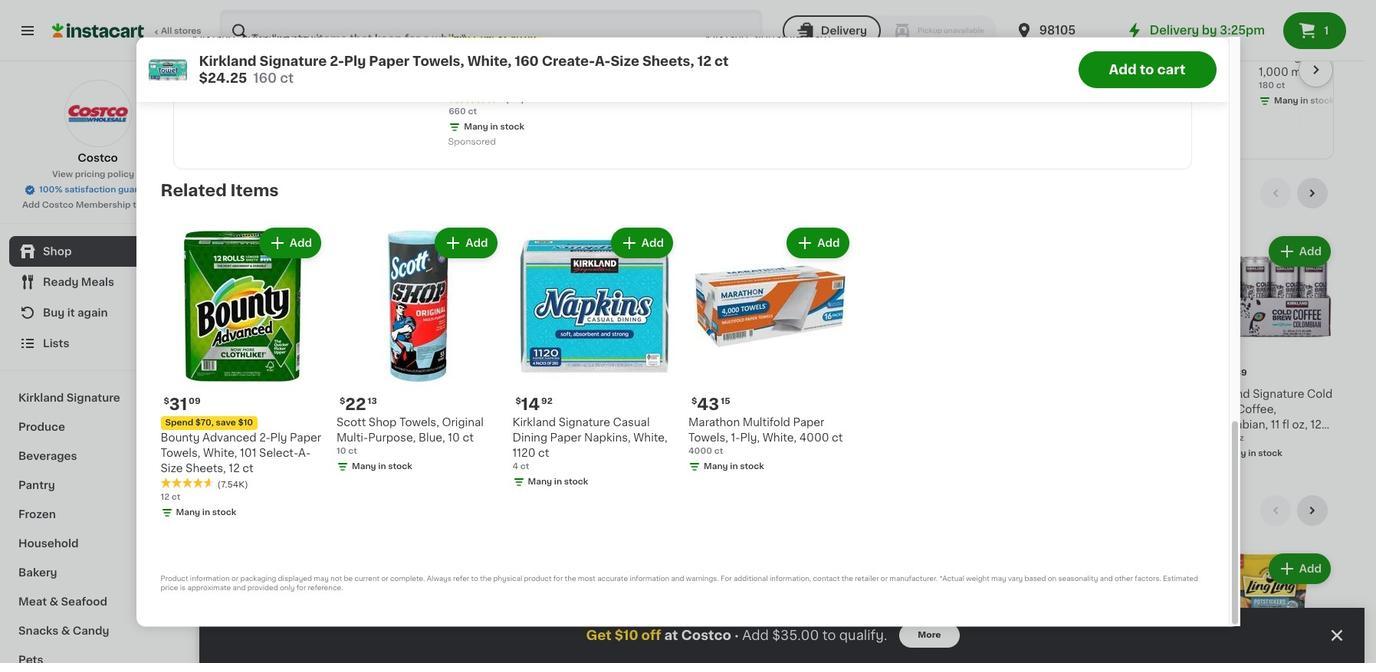 Task type: locate. For each thing, give the bounding box(es) containing it.
view down made
[[560, 101, 581, 110]]

1 vertical spatial all
[[1187, 188, 1199, 199]]

youtheory logo image
[[560, 14, 587, 42]]

bath down $ 24 87
[[806, 32, 831, 43]]

signature for kirkland signature casual dining paper napkins, white, 1120 ct 4 ct
[[559, 417, 610, 428]]

paper for kirkland signature 2-ply paper towels, white, 160 create-a-size sheets, 12 ct 160 ct
[[192, 47, 224, 58]]

many down support
[[664, 450, 688, 458]]

2 horizontal spatial oz
[[1235, 434, 1245, 443]]

water,
[[462, 404, 496, 415]]

kirkland signature bath tissue, 2-ply, 4.5" x 4", 380 sheets, 30 ct
[[705, 32, 851, 73]]

1 vertical spatial 11
[[1225, 434, 1232, 443]]

product
[[161, 575, 188, 582]]

signature inside kirkland signature 2- ply paper towels, white, 160 create-a- size sheets, 12 ct
[[276, 389, 328, 400]]

many inside 12 x 11 oz many in stock
[[1222, 450, 1247, 458]]

4.5" down delivery button
[[779, 47, 801, 58]]

drinking
[[414, 404, 459, 415]]

size inside bounty advanced 2-ply paper towels, white, 101 select-a- size sheets, 12 ct
[[161, 463, 183, 474]]

many in stock for kirkland signature 2- ply paper towels, white, 160 create-a- size sheets, 12 ct
[[245, 450, 306, 458]]

all left (30+)
[[1187, 188, 1199, 199]]

24 up kirkland signature 2- ply paper towels, white, 160 create-a- size sheets, 12 ct
[[239, 368, 261, 384]]

meat & seafood
[[18, 597, 107, 607]]

treatment tracker modal dialog
[[199, 608, 1365, 663]]

sheets, inside the kirkland signature 2-ply paper towels, white, 160 create-a-size sheets, 12 ct $24.25 160 ct
[[643, 54, 695, 67]]

1 horizontal spatial 660
[[568, 63, 590, 73]]

0 horizontal spatial create-
[[192, 63, 233, 73]]

kirkland for kirkland signature purified drinking water, 16.9 fl oz, 40-count 40 x 16.9 fl oz
[[370, 389, 413, 400]]

1 horizontal spatial 4",
[[813, 47, 826, 58]]

a- inside the kirkland signature 2-ply paper towels, white, 160 create-a-size sheets, 12 ct $24.25 160 ct
[[595, 54, 611, 67]]

marathon multifold paper towels, 1-ply, white, 4000 ct 4000 ct
[[689, 417, 843, 456]]

snacks down meat at the bottom
[[18, 626, 59, 637]]

0 vertical spatial 4
[[378, 368, 390, 384]]

0 horizontal spatial youtheory
[[1037, 36, 1092, 47]]

12 inside the kirkland signature 2-ply paper towels, white, 160 create-a-size sheets, 12 ct $24.25 160 ct
[[698, 54, 712, 67]]

towels, inside kirkland signature 2- ply paper towels, white, 160 create-a- size sheets, 12 ct
[[284, 404, 324, 415]]

1 horizontal spatial casual
[[613, 417, 650, 428]]

4 left 96
[[378, 368, 390, 384]]

item carousel region containing frozen snacks
[[230, 496, 1334, 663]]

1 horizontal spatial delivery
[[1150, 25, 1200, 36]]

2 may from the left
[[992, 575, 1007, 582]]

1 vertical spatial advanced
[[203, 433, 257, 443]]

4.5"
[[779, 47, 801, 58], [583, 404, 605, 415]]

napkins, inside the kirkland signature casual dining paper napkins, white, 1120 ct 4 ct
[[584, 433, 631, 443]]

1 button
[[1284, 12, 1347, 49]]

sheets, for kirkland signature 2-ply paper towels, white, 160 create-a-size sheets, 12 ct 160 ct
[[271, 63, 311, 73]]

product group containing 43
[[689, 225, 852, 476]]

product
[[524, 575, 552, 582]]

x down colombian,
[[1218, 434, 1223, 443]]

sheets,
[[643, 54, 695, 67], [271, 63, 311, 73], [705, 63, 746, 73], [534, 420, 574, 430], [255, 435, 295, 446], [186, 463, 226, 474]]

fl inside kirkland signature cold brew coffee, colombian, 11 fl oz, 12 ct
[[1283, 420, 1290, 430]]

to down "guarantee"
[[133, 201, 142, 209]]

qualify.
[[840, 630, 888, 642]]

paper
[[192, 47, 224, 58], [369, 54, 410, 67], [250, 404, 281, 415], [793, 417, 825, 428], [290, 433, 321, 443], [550, 433, 582, 443]]

mg, for 27
[[1292, 67, 1312, 78]]

bath inside kirkland signature bath tissue, 2-ply, 4.5" x 4", 380 sheets, 30 ct 30 ct
[[610, 389, 635, 400]]

for
[[721, 575, 732, 582]]

12 inside kirkland signature cold brew coffee, colombian, 11 fl oz, 12 ct
[[1311, 420, 1322, 430]]

count inside $ 36 liquid i.v. immune support tangerine, 24- count 24 ct many in stock
[[649, 420, 680, 430]]

oz down 40-
[[418, 434, 428, 443]]

*actual
[[940, 575, 965, 582]]

white, for kirkland signature 2- ply paper towels, white, 160 create-a- size sheets, 12 ct
[[230, 420, 264, 430]]

paper up $24.25
[[192, 47, 224, 58]]

$ 4 96
[[373, 368, 403, 384]]

signature for kirkland signature
[[67, 393, 120, 403]]

0 vertical spatial save
[[144, 201, 164, 209]]

4 down 1120
[[513, 462, 519, 471]]

many in stock
[[1052, 97, 1113, 105], [1275, 97, 1335, 105], [830, 112, 890, 121], [464, 123, 525, 132], [804, 434, 864, 443], [245, 450, 306, 458], [525, 450, 585, 458], [352, 462, 413, 471], [704, 462, 765, 471], [528, 478, 589, 486], [176, 508, 236, 517]]

many down 180 ct
[[1275, 97, 1299, 105]]

1 vertical spatial napkins,
[[584, 433, 631, 443]]

36 up the liquid
[[658, 368, 679, 384]]

a- for kirkland signature 2- ply paper towels, white, 160 create-a- size sheets, 12 ct
[[330, 420, 342, 430]]

white, inside the marathon multifold paper towels, 1-ply, white, 4000 ct 4000 ct
[[763, 433, 797, 443]]

0 horizontal spatial 36
[[658, 368, 679, 384]]

signature inside kirkland signature 2-ply paper towels, white, 160 create-a-size sheets, 12 ct 160 ct
[[238, 32, 290, 43]]

advanced down collagen
[[814, 67, 869, 78]]

advanced inside youtheory collagen advanced formula tablets, 390 ct 390 ct
[[814, 67, 869, 78]]

ply for bounty advanced 2-ply paper towels, white, 101 select-a- size sheets, 12 ct
[[270, 433, 287, 443]]

a- inside bounty advanced 2-ply paper towels, white, 101 select-a- size sheets, 12 ct
[[298, 448, 311, 459]]

2 horizontal spatial fl
[[1283, 420, 1290, 430]]

many in stock for scott shop towels, original multi-purpose, blue, 10 ct
[[352, 462, 413, 471]]

create- for kirkland signature 2- ply paper towels, white, 160 create-a- size sheets, 12 ct
[[289, 420, 330, 430]]

None search field
[[219, 9, 763, 52]]

11 down "coffee,"
[[1271, 420, 1280, 430]]

produce link
[[9, 413, 186, 442]]

1 horizontal spatial sponsored badge image
[[649, 465, 695, 473]]

shop
[[43, 246, 72, 257], [369, 417, 397, 428]]

0 horizontal spatial $ 24 25
[[233, 368, 273, 384]]

save right $70,
[[216, 419, 236, 427]]

tissue, inside kirkland signature bath tissue, 2-ply, 4.5" x 4", 380 sheets, 30 ct
[[705, 47, 743, 58]]

more button
[[900, 624, 960, 648]]

0 vertical spatial sponsored badge image
[[449, 138, 495, 147]]

product group containing 19
[[1207, 233, 1334, 463]]

youtheory inside youtheory ashwagandha 1,000 mg, 180- count
[[1259, 36, 1315, 47]]

instacart logo image
[[52, 21, 144, 40]]

24 left 87
[[823, 16, 845, 32]]

$ inside $ 22 13
[[340, 397, 345, 406]]

items
[[231, 183, 279, 199]]

19 89
[[1216, 368, 1247, 384]]

item carousel region
[[230, 178, 1334, 483], [139, 219, 1204, 528], [230, 496, 1334, 663]]

1 vertical spatial 4",
[[617, 404, 630, 415]]

youtheory down 98105
[[1037, 36, 1092, 47]]

size for kirkland signature 2- ply paper towels, white, 160 create-a- size sheets, 12 ct
[[230, 435, 252, 446]]

2 vertical spatial 30
[[509, 434, 521, 443]]

0 horizontal spatial 4",
[[617, 404, 630, 415]]

or
[[232, 575, 239, 582], [382, 575, 389, 582], [881, 575, 888, 582]]

paper inside the kirkland signature casual dining paper napkins, white, 1120 ct 4 ct
[[550, 433, 582, 443]]

buy for buy it again
[[43, 308, 65, 318]]

signature inside kirkland signature bath tissue, 2-ply, 4.5" x 4", 380 sheets, 30 ct 30 ct
[[555, 389, 607, 400]]

1 horizontal spatial 25
[[541, 369, 552, 377]]

many down 660 ct at the top left
[[464, 123, 488, 132]]

92
[[541, 397, 553, 406]]

0 vertical spatial &
[[49, 597, 58, 607]]

view left (10+)
[[1160, 506, 1187, 516]]

sheets, inside kirkland signature 2- ply paper towels, white, 160 create-a- size sheets, 12 ct
[[255, 435, 295, 446]]

kirkland for kirkland signature 2- ply paper towels, white, 160 create-a- size sheets, 12 ct
[[230, 389, 273, 400]]

0 horizontal spatial count
[[442, 420, 473, 430]]

all
[[624, 53, 640, 65], [1187, 188, 1199, 199], [1189, 506, 1202, 516]]

4", left support
[[617, 404, 630, 415]]

sponsored badge image
[[449, 138, 495, 147], [649, 465, 695, 473]]

25 up 92
[[541, 369, 552, 377]]

2 25 from the left
[[541, 369, 552, 377]]

create- for kirkland signature 2-ply paper towels, white, 160 create-a-size sheets, 12 ct 160 ct
[[192, 63, 233, 73]]

sheets, inside kirkland signature bath tissue, 2-ply, 4.5" x 4", 380 sheets, 30 ct
[[705, 63, 746, 73]]

all inside view all (30+) popup button
[[1187, 188, 1199, 199]]

0 horizontal spatial snacks
[[18, 626, 59, 637]]

36 inside $ 36 liquid i.v. immune support tangerine, 24- count 24 ct many in stock
[[658, 368, 679, 384]]

count down drinking
[[442, 420, 473, 430]]

many in stock for youtheory ashwagandha 1,000 mg, 180- count
[[1275, 97, 1335, 105]]

count down 1,000
[[1259, 82, 1291, 93]]

$10 right get
[[615, 630, 639, 642]]

youtheory for 49
[[1037, 36, 1092, 47]]

1 vertical spatial sponsored badge image
[[649, 465, 695, 473]]

napkins,
[[449, 63, 495, 73], [584, 433, 631, 443]]

(10+)
[[1204, 506, 1232, 516]]

24 for youtheory collagen advanced formula tablets, 390 ct
[[823, 16, 845, 32]]

coffee,
[[1237, 404, 1277, 415]]

180
[[1259, 82, 1275, 90]]

kirkland inside the kirkland signature 2-ply paper towels, white, 160 create-a-size sheets, 12 ct $24.25 160 ct
[[199, 54, 257, 67]]

390 down tablets,
[[814, 97, 832, 105]]

kirkland inside kirkland signature bath tissue, 2-ply, 4.5" x 4", 380 sheets, 30 ct 30 ct
[[509, 389, 553, 400]]

white,
[[269, 47, 303, 58], [468, 54, 512, 67], [531, 63, 565, 73], [230, 420, 264, 430], [634, 433, 668, 443], [763, 433, 797, 443], [203, 448, 237, 459]]

2 oz, from the left
[[1293, 420, 1308, 430]]

380 for kirkland signature bath tissue, 2-ply, 4.5" x 4", 380 sheets, 30 ct 30 ct
[[509, 420, 531, 430]]

size for kirkland signature 2-ply paper towels, white, 160 create-a-size sheets, 12 ct $24.25 160 ct
[[611, 54, 640, 67]]

youtheory up ashwagandha
[[1259, 36, 1315, 47]]

many in stock for youtheory turmeric 2250 mg, 210 veggie caps
[[1052, 97, 1113, 105]]

a- inside kirkland signature 2-ply paper towels, white, 160 create-a-size sheets, 12 ct 160 ct
[[233, 63, 246, 73]]

oz inside kirkland signature purified drinking water, 16.9 fl oz, 40-count 40 x 16.9 fl oz
[[418, 434, 428, 443]]

fl left blue,
[[410, 434, 416, 443]]

2 vertical spatial all
[[1189, 506, 1202, 516]]

information,
[[770, 575, 812, 582]]

tissue, up dining
[[509, 404, 547, 415]]

ct inside kirkland signature cold brew coffee, colombian, 11 fl oz, 12 ct
[[1207, 435, 1218, 446]]

2 or from the left
[[382, 575, 389, 582]]

ply, inside kirkland signature bath tissue, 2-ply, 4.5" x 4", 380 sheets, 30 ct
[[757, 47, 776, 58]]

advanced up 101
[[203, 433, 257, 443]]

to inside get $10 off at costco • add $35.00 to qualify.
[[823, 630, 836, 642]]

2 horizontal spatial or
[[881, 575, 888, 582]]

sheets, inside kirkland signature 2-ply paper towels, white, 160 create-a-size sheets, 12 ct 160 ct
[[271, 63, 311, 73]]

0 horizontal spatial 390
[[814, 97, 832, 105]]

2 information from the left
[[630, 575, 670, 582]]

buy
[[453, 33, 470, 42], [43, 308, 65, 318]]

bounty
[[161, 433, 200, 443]]

off up everyday
[[525, 33, 537, 42]]

product group containing vanity fair everyday casual napkins, 2-ply, white, 660 ct
[[449, 0, 600, 151]]

many in stock down 1.15
[[804, 434, 864, 443]]

1 vertical spatial mg,
[[1292, 67, 1312, 78]]

signature for kirkland signature purified drinking water, 16.9 fl oz, 40-count 40 x 16.9 fl oz
[[416, 389, 467, 400]]

buy left 1,
[[453, 33, 470, 42]]

660 up view all
[[568, 63, 590, 73]]

many down dining
[[525, 450, 549, 458]]

1 $ 24 25 from the left
[[233, 368, 273, 384]]

4.5" up the kirkland signature casual dining paper napkins, white, 1120 ct 4 ct
[[583, 404, 605, 415]]

x up the kirkland signature casual dining paper napkins, white, 1120 ct 4 ct
[[608, 404, 614, 415]]

many in stock down 40
[[352, 462, 413, 471]]

0 horizontal spatial bath
[[610, 389, 635, 400]]

view inside view all (10+) popup button
[[1160, 506, 1187, 516]]

24
[[823, 16, 845, 32], [239, 368, 261, 384], [518, 368, 540, 384], [649, 434, 660, 443]]

for
[[602, 53, 621, 65], [554, 575, 563, 582], [297, 584, 306, 591]]

kirkland inside kirkland signature purified drinking water, 16.9 fl oz, 40-count 40 x 16.9 fl oz
[[370, 389, 413, 400]]

frozen snacks
[[230, 502, 353, 519]]

1 horizontal spatial information
[[630, 575, 670, 582]]

0 horizontal spatial casual
[[561, 47, 598, 58]]

seasonality
[[1059, 575, 1099, 582]]

0 horizontal spatial 4.5"
[[583, 404, 605, 415]]

2 horizontal spatial for
[[602, 53, 621, 65]]

& for snacks
[[61, 626, 70, 637]]

ply inside bounty advanced 2-ply paper towels, white, 101 select-a- size sheets, 12 ct
[[270, 433, 287, 443]]

view inside view pricing policy link
[[52, 170, 73, 179]]

always
[[427, 575, 452, 582]]

sponsored badge image down 660 ct at the top left
[[449, 138, 495, 147]]

everyday
[[508, 47, 558, 58]]

10
[[448, 433, 460, 443], [337, 447, 346, 456]]

bounty advanced 2-ply paper towels, white, 101 select-a- size sheets, 12 ct
[[161, 433, 321, 474]]

in
[[1079, 97, 1086, 105], [1301, 97, 1309, 105], [856, 112, 864, 121], [490, 123, 498, 132], [830, 434, 838, 443], [272, 450, 280, 458], [551, 450, 559, 458], [691, 450, 698, 458], [1249, 450, 1257, 458], [378, 462, 386, 471], [730, 462, 738, 471], [554, 478, 562, 486], [202, 508, 210, 517]]

paper for kirkland signature casual dining paper napkins, white, 1120 ct 4 ct
[[550, 433, 582, 443]]

1 oz, from the left
[[404, 420, 419, 430]]

kirkland
[[192, 32, 235, 43], [705, 32, 749, 43], [199, 54, 257, 67], [230, 389, 273, 400], [370, 389, 413, 400], [509, 389, 553, 400], [1207, 389, 1251, 400], [18, 393, 64, 403], [513, 417, 556, 428]]

15
[[721, 397, 730, 406]]

view up 100%
[[52, 170, 73, 179]]

1 horizontal spatial may
[[992, 575, 1007, 582]]

ply inside kirkland signature 2- ply paper towels, white, 160 create-a- size sheets, 12 ct
[[230, 404, 247, 415]]

lists link
[[9, 328, 186, 359]]

0 horizontal spatial 4000
[[689, 447, 713, 456]]

$ for kirkland signature bath tissue, 2-ply, 4.5" x 4", 380 sheets, 30 ct
[[512, 369, 518, 377]]

get
[[586, 630, 612, 642]]

save down "guarantee"
[[144, 201, 164, 209]]

paper for kirkland signature 2- ply paper towels, white, 160 create-a- size sheets, 12 ct
[[250, 404, 281, 415]]

ply inside the kirkland signature 2-ply paper towels, white, 160 create-a-size sheets, 12 ct $24.25 160 ct
[[344, 54, 366, 67]]

delivery up youtheory
[[821, 25, 867, 36]]

paper up select-
[[290, 433, 321, 443]]

spend
[[165, 419, 193, 427]]

0 vertical spatial advanced
[[814, 67, 869, 78]]

signature for kirkland signature 2-ply paper towels, white, 160 create-a-size sheets, 12 ct $24.25 160 ct
[[260, 54, 327, 67]]

1 horizontal spatial 10
[[448, 433, 460, 443]]

paper inside bounty advanced 2-ply paper towels, white, 101 select-a- size sheets, 12 ct
[[290, 433, 321, 443]]

4000 down 1.15
[[800, 433, 829, 443]]

1 may from the left
[[314, 575, 329, 582]]

30 inside kirkland signature bath tissue, 2-ply, 4.5" x 4", 380 sheets, 30 ct
[[749, 63, 763, 73]]

380 up dining
[[509, 420, 531, 430]]

create- down youtheory logo
[[542, 54, 595, 67]]

16.9 right 40
[[391, 434, 408, 443]]

sheets, inside bounty advanced 2-ply paper towels, white, 101 select-a- size sheets, 12 ct
[[186, 463, 226, 474]]

$ inside $ 36 liquid i.v. immune support tangerine, 24- count 24 ct many in stock
[[652, 369, 658, 377]]

1 horizontal spatial 380
[[829, 47, 851, 58]]

manufacturer.
[[890, 575, 938, 582]]

bakery link
[[9, 558, 186, 587]]

kirkland for kirkland signature 2-ply paper towels, white, 160 create-a-size sheets, 12 ct $24.25 160 ct
[[199, 54, 257, 67]]

1 horizontal spatial costco
[[78, 153, 118, 163]]

mg, inside youtheory ashwagandha 1,000 mg, 180- count
[[1292, 67, 1312, 78]]

$ for kirkland signature 2- ply paper towels, white, 160 create-a- size sheets, 12 ct
[[233, 369, 239, 377]]

0 vertical spatial napkins,
[[449, 63, 495, 73]]

many down tablets,
[[830, 112, 854, 121]]

0 horizontal spatial fl
[[394, 420, 401, 430]]

shop down add costco membership to save
[[43, 246, 72, 257]]

1 25 from the left
[[262, 369, 273, 377]]

costco
[[78, 153, 118, 163], [42, 201, 74, 209], [681, 630, 732, 642]]

2 vertical spatial for
[[297, 584, 306, 591]]

30 for kirkland signature bath tissue, 2-ply, 4.5" x 4", 380 sheets, 30 ct 30 ct
[[577, 420, 591, 430]]

0 horizontal spatial tissue,
[[509, 404, 547, 415]]

many in stock for kirkland signature bath tissue, 2-ply, 4.5" x 4", 380 sheets, 30 ct
[[525, 450, 585, 458]]

1 vertical spatial bath
[[610, 389, 635, 400]]

product group
[[449, 0, 600, 151], [161, 225, 324, 522], [337, 225, 500, 476], [513, 225, 676, 492], [689, 225, 852, 476], [230, 233, 357, 463], [370, 233, 497, 463], [509, 233, 637, 463], [649, 233, 776, 477], [788, 233, 916, 462], [1207, 233, 1334, 463], [230, 551, 357, 663], [370, 551, 497, 663], [509, 551, 637, 663], [649, 551, 776, 663], [788, 551, 916, 663], [928, 551, 1055, 663], [1068, 551, 1195, 663], [1207, 551, 1334, 663]]

sheets, for bounty advanced 2-ply paper towels, white, 101 select-a- size sheets, 12 ct
[[186, 463, 226, 474]]

add inside button
[[1109, 63, 1137, 75]]

36 inside $ 27 36
[[1289, 16, 1301, 25]]

180-
[[1315, 67, 1339, 78]]

ply for kirkland signature 2- ply paper towels, white, 160 create-a- size sheets, 12 ct
[[230, 404, 247, 415]]

1 vertical spatial tissue,
[[509, 404, 547, 415]]

all left of
[[624, 53, 640, 65]]

0 horizontal spatial 11
[[1225, 434, 1232, 443]]

white, inside the kirkland signature 2-ply paper towels, white, 160 create-a-size sheets, 12 ct $24.25 160 ct
[[468, 54, 512, 67]]

380 down youtheory
[[829, 47, 851, 58]]

mg, inside "youtheory turmeric 2250 mg, 210 veggie caps"
[[1118, 52, 1138, 62]]

$ for marathon multifold paper towels, 1-ply, white, 4000 ct
[[692, 397, 697, 406]]

mg, down ashwagandha
[[1292, 67, 1312, 78]]

2 vertical spatial costco
[[681, 630, 732, 642]]

white, inside vanity fair everyday casual napkins, 2-ply, white, 660 ct
[[531, 63, 565, 73]]

4", inside kirkland signature bath tissue, 2-ply, 4.5" x 4", 380 sheets, 30 ct
[[813, 47, 826, 58]]

kirkland for kirkland signature
[[18, 393, 64, 403]]

paper for bounty advanced 2-ply paper towels, white, 101 select-a- size sheets, 12 ct
[[290, 433, 321, 443]]

0 vertical spatial 4000
[[800, 433, 829, 443]]

1 horizontal spatial frozen
[[230, 502, 288, 519]]

1 vertical spatial 4
[[513, 462, 519, 471]]

11 inside kirkland signature cold brew coffee, colombian, 11 fl oz, 12 ct
[[1271, 420, 1280, 430]]

2 horizontal spatial count
[[1259, 82, 1291, 93]]

the left physical
[[480, 575, 492, 582]]

$ for spend $70, save $10
[[164, 397, 169, 406]]

signature inside the kirkland signature 2-ply paper towels, white, 160 create-a-size sheets, 12 ct $24.25 160 ct
[[260, 54, 327, 67]]

or right "current"
[[382, 575, 389, 582]]

tissue, right you
[[705, 47, 743, 58]]

white, inside the kirkland signature casual dining paper napkins, white, 1120 ct 4 ct
[[634, 433, 668, 443]]

create- inside the kirkland signature 2-ply paper towels, white, 160 create-a-size sheets, 12 ct $24.25 160 ct
[[542, 54, 595, 67]]

all left (10+)
[[1189, 506, 1202, 516]]

$ inside $ 14 92
[[516, 397, 521, 406]]

0 vertical spatial 4",
[[813, 47, 826, 58]]

many in stock down the 'veggie'
[[1052, 97, 1113, 105]]

1 horizontal spatial the
[[565, 575, 576, 582]]

1 horizontal spatial create-
[[289, 420, 330, 430]]

0 horizontal spatial oz,
[[404, 420, 419, 430]]

2 $ 24 25 from the left
[[512, 368, 552, 384]]

refer
[[453, 575, 470, 582]]

160 ct
[[230, 434, 256, 443]]

1 horizontal spatial &
[[61, 626, 70, 637]]

1 or from the left
[[232, 575, 239, 582]]

costco link
[[64, 80, 132, 166]]

0 vertical spatial all
[[624, 53, 640, 65]]

1 horizontal spatial $ 24 25
[[512, 368, 552, 384]]

1 youtheory from the left
[[1037, 36, 1092, 47]]

ply, inside kirkland signature bath tissue, 2-ply, 4.5" x 4", 380 sheets, 30 ct 30 ct
[[561, 404, 580, 415]]

1 horizontal spatial shop
[[369, 417, 397, 428]]

in down youtheory collagen advanced formula tablets, 390 ct 390 ct
[[856, 112, 864, 121]]

$ inside $ 49 75
[[1040, 16, 1046, 25]]

$ 24 25 up kirkland signature 2- ply paper towels, white, 160 create-a- size sheets, 12 ct
[[233, 368, 273, 384]]

view
[[560, 101, 581, 110], [52, 170, 73, 179], [1158, 188, 1184, 199], [1160, 506, 1187, 516]]

ply, left collagen
[[757, 47, 776, 58]]

2 youtheory from the left
[[1259, 36, 1315, 47]]

0 vertical spatial 30
[[749, 63, 763, 73]]

0 horizontal spatial save
[[144, 201, 164, 209]]

1 vertical spatial shop
[[369, 417, 397, 428]]

tablets,
[[814, 82, 856, 93]]

10 down the original
[[448, 433, 460, 443]]

paper inside the kirkland signature 2-ply paper towels, white, 160 create-a-size sheets, 12 ct $24.25 160 ct
[[369, 54, 410, 67]]

4", for kirkland signature bath tissue, 2-ply, 4.5" x 4", 380 sheets, 30 ct 30 ct
[[617, 404, 630, 415]]

0 horizontal spatial costco
[[42, 201, 74, 209]]

warnings.
[[686, 575, 719, 582]]

0 vertical spatial shop
[[43, 246, 72, 257]]

lists
[[43, 338, 69, 349]]

tissue, inside kirkland signature bath tissue, 2-ply, 4.5" x 4", 380 sheets, 30 ct 30 ct
[[509, 404, 547, 415]]

all left 'stores'
[[161, 27, 172, 35]]

0 vertical spatial for
[[602, 53, 621, 65]]

ply, down everyday
[[509, 63, 529, 73]]

all inside view all (10+) popup button
[[1189, 506, 1202, 516]]

kirkland signature bath tissue, 2-ply, 4.5" x 4", 380 sheets, 30 ct 30 ct
[[509, 389, 635, 443]]

all for frozen snacks
[[1189, 506, 1202, 516]]

1 horizontal spatial bath
[[806, 32, 831, 43]]

0 horizontal spatial shop
[[43, 246, 72, 257]]

many in stock for marathon multifold paper towels, 1-ply, white, 4000 ct
[[704, 462, 765, 471]]

paper up 160 ct
[[250, 404, 281, 415]]

1 vertical spatial &
[[61, 626, 70, 637]]

for down "displayed"
[[297, 584, 306, 591]]

x right 40
[[384, 434, 389, 443]]

many down colombian,
[[1222, 450, 1247, 458]]

1 horizontal spatial save
[[216, 419, 236, 427]]

1 horizontal spatial snacks
[[291, 502, 353, 519]]

1 horizontal spatial count
[[649, 420, 680, 430]]

shop down purified
[[369, 417, 397, 428]]

create- for kirkland signature 2-ply paper towels, white, 160 create-a-size sheets, 12 ct $24.25 160 ct
[[542, 54, 595, 67]]

youtheory collagen advanced formula tablets, 390 ct 390 ct
[[814, 36, 915, 105]]

4.5" for kirkland signature bath tissue, 2-ply, 4.5" x 4", 380 sheets, 30 ct
[[779, 47, 801, 58]]

kirkland signature purified drinking water, 16.9 fl oz, 40-count 40 x 16.9 fl oz
[[370, 389, 496, 443]]

service type group
[[783, 15, 997, 46]]

& inside snacks & candy link
[[61, 626, 70, 637]]

youtheory turmeric 2250 mg, 210 veggie caps
[[1037, 36, 1138, 78]]

oz inside 12 x 11 oz many in stock
[[1235, 434, 1245, 443]]

0 vertical spatial 390
[[859, 82, 881, 93]]

2250
[[1087, 52, 1115, 62]]

many
[[1052, 97, 1077, 105], [1275, 97, 1299, 105], [830, 112, 854, 121], [464, 123, 488, 132], [804, 434, 828, 443], [245, 450, 270, 458], [525, 450, 549, 458], [664, 450, 688, 458], [1222, 450, 1247, 458], [352, 462, 376, 471], [704, 462, 728, 471], [528, 478, 552, 486], [176, 508, 200, 517]]

$10 up 160 ct
[[238, 419, 253, 427]]

view for view pricing policy
[[52, 170, 73, 179]]

many in stock down dining
[[525, 450, 585, 458]]

oz
[[823, 419, 833, 427], [418, 434, 428, 443], [1235, 434, 1245, 443]]

candy
[[73, 626, 109, 637]]

kirkland inside kirkland signature 2- ply paper towels, white, 160 create-a- size sheets, 12 ct
[[230, 389, 273, 400]]

paper inside kirkland signature 2- ply paper towels, white, 160 create-a- size sheets, 12 ct
[[250, 404, 281, 415]]

160
[[306, 47, 325, 58], [515, 54, 539, 67], [253, 71, 277, 84], [192, 77, 207, 86], [267, 420, 286, 430], [230, 434, 245, 443]]

information up approximate
[[190, 575, 230, 582]]

ct
[[715, 54, 729, 67], [328, 63, 339, 73], [766, 63, 777, 73], [280, 71, 294, 84], [209, 77, 218, 86], [449, 78, 460, 89], [1277, 82, 1286, 90], [883, 82, 894, 93], [834, 97, 843, 105], [468, 108, 477, 116], [594, 420, 605, 430], [463, 433, 474, 443], [832, 433, 843, 443], [247, 434, 256, 443], [523, 434, 532, 443], [662, 434, 671, 443], [312, 435, 323, 446], [1207, 435, 1218, 446], [348, 447, 357, 456], [715, 447, 723, 456], [538, 448, 549, 459], [521, 462, 530, 471], [243, 463, 254, 474], [172, 493, 181, 502]]

frozen down pantry
[[18, 509, 56, 520]]

white, inside kirkland signature 2-ply paper towels, white, 160 create-a-size sheets, 12 ct 160 ct
[[269, 47, 303, 58]]

provided
[[248, 584, 278, 591]]

3:25pm
[[1220, 25, 1265, 36]]

delivery
[[1150, 25, 1200, 36], [821, 25, 867, 36]]

towels, for kirkland signature 2-ply paper towels, white, 160 create-a-size sheets, 12 ct $24.25 160 ct
[[413, 54, 465, 67]]

view pricing policy link
[[52, 169, 144, 181]]

1 horizontal spatial advanced
[[814, 67, 869, 78]]

oz right 1.15
[[823, 419, 833, 427]]

bakery
[[18, 568, 57, 578]]

white, for marathon multifold paper towels, 1-ply, white, 4000 ct 4000 ct
[[763, 433, 797, 443]]

frozen
[[230, 502, 288, 519], [18, 509, 56, 520]]

1 vertical spatial for
[[554, 575, 563, 582]]

$
[[818, 16, 823, 25], [1040, 16, 1046, 25], [1262, 16, 1268, 25], [233, 369, 239, 377], [373, 369, 378, 377], [512, 369, 518, 377], [652, 369, 658, 377], [164, 397, 169, 406], [340, 397, 345, 406], [516, 397, 521, 406], [692, 397, 697, 406]]

liquid
[[649, 389, 682, 400]]

oz down colombian,
[[1235, 434, 1245, 443]]

support
[[649, 404, 693, 415]]

4.5" inside kirkland signature bath tissue, 2-ply, 4.5" x 4", 380 sheets, 30 ct 30 ct
[[583, 404, 605, 415]]

bath inside kirkland signature bath tissue, 2-ply, 4.5" x 4", 380 sheets, 30 ct
[[806, 32, 831, 43]]

1 horizontal spatial buy
[[453, 33, 470, 42]]

delivery left by
[[1150, 25, 1200, 36]]

to left cart
[[1140, 63, 1155, 75]]

89
[[1236, 369, 1247, 377]]

0 horizontal spatial sponsored badge image
[[449, 138, 495, 147]]

fl up purpose,
[[394, 420, 401, 430]]

youtheory lifestyle _collagen image
[[231, 0, 547, 159]]

youtheory for 27
[[1259, 36, 1315, 47]]

25 up kirkland signature 2- ply paper towels, white, 160 create-a- size sheets, 12 ct
[[262, 369, 273, 377]]

0 horizontal spatial information
[[190, 575, 230, 582]]

30 for kirkland signature bath tissue, 2-ply, 4.5" x 4", 380 sheets, 30 ct
[[749, 63, 763, 73]]

signature for kirkland signature bath tissue, 2-ply, 4.5" x 4", 380 sheets, 30 ct 30 ct
[[555, 389, 607, 400]]

25 for kirkland signature 2- ply paper towels, white, 160 create-a- size sheets, 12 ct
[[262, 369, 273, 377]]

to right $35.00 at the right of the page
[[823, 630, 836, 642]]

information right accurate
[[630, 575, 670, 582]]

2 horizontal spatial create-
[[542, 54, 595, 67]]

based
[[1025, 575, 1046, 582]]

create- inside kirkland signature 2- ply paper towels, white, 160 create-a- size sheets, 12 ct
[[289, 420, 330, 430]]

for right product
[[554, 575, 563, 582]]

24 down support
[[649, 434, 660, 443]]

1 horizontal spatial 30
[[577, 420, 591, 430]]

many in stock for youtheory collagen advanced formula tablets, 390 ct
[[830, 112, 890, 121]]

96
[[391, 369, 403, 377]]

the left "most"
[[565, 575, 576, 582]]

ply for kirkland signature 2-ply paper towels, white, 160 create-a-size sheets, 12 ct 160 ct
[[304, 32, 320, 43]]

1 vertical spatial casual
[[613, 417, 650, 428]]

ply, for kirkland signature bath tissue, 2-ply, 4.5" x 4", 380 sheets, 30 ct
[[757, 47, 776, 58]]

0 horizontal spatial may
[[314, 575, 329, 582]]

signature inside kirkland signature bath tissue, 2-ply, 4.5" x 4", 380 sheets, 30 ct
[[752, 32, 803, 43]]

$ inside $ 4 96
[[373, 369, 378, 377]]

1 horizontal spatial tissue,
[[705, 47, 743, 58]]

product group containing 12 x 1.15 oz
[[788, 233, 916, 462]]

12 inside 12 x 11 oz many in stock
[[1207, 434, 1216, 443]]

0 horizontal spatial oz
[[418, 434, 428, 443]]

and left warnings.
[[671, 575, 684, 582]]

or right retailer
[[881, 575, 888, 582]]

x
[[804, 47, 810, 58], [608, 404, 614, 415], [799, 419, 804, 427], [384, 434, 389, 443], [1218, 434, 1223, 443]]

1 horizontal spatial oz,
[[1293, 420, 1308, 430]]

add costco membership to save
[[22, 201, 164, 209]]

660 down the kirkland signature 2-ply paper towels, white, 160 create-a-size sheets, 12 ct $24.25 160 ct
[[449, 108, 466, 116]]

snacks & candy link
[[9, 617, 186, 646]]

oz, inside kirkland signature cold brew coffee, colombian, 11 fl oz, 12 ct
[[1293, 420, 1308, 430]]

1 horizontal spatial youtheory
[[1259, 36, 1315, 47]]

signature inside kirkland signature cold brew coffee, colombian, 11 fl oz, 12 ct
[[1253, 389, 1305, 400]]

0 vertical spatial casual
[[561, 47, 598, 58]]

towels, inside kirkland signature 2-ply paper towels, white, 160 create-a-size sheets, 12 ct 160 ct
[[226, 47, 266, 58]]

many in stock down 1120
[[528, 478, 589, 486]]

snacks & candy
[[18, 626, 109, 637]]

buy left it
[[43, 308, 65, 318]]

ply, right 92
[[561, 404, 580, 415]]

delivery button
[[783, 15, 881, 46]]

kirkland signature 2- ply paper towels, white, 160 create-a- size sheets, 12 ct
[[230, 389, 342, 446]]

$ inside $ 31 09
[[164, 397, 169, 406]]

24 up 14
[[518, 368, 540, 384]]

25
[[262, 369, 273, 377], [541, 369, 552, 377]]

0 vertical spatial 11
[[1271, 420, 1280, 430]]

0 vertical spatial buy
[[453, 33, 470, 42]]

380 inside kirkland signature bath tissue, 2-ply, 4.5" x 4", 380 sheets, 30 ct 30 ct
[[509, 420, 531, 430]]

kirkland inside kirkland signature cold brew coffee, colombian, 11 fl oz, 12 ct
[[1207, 389, 1251, 400]]

12 x 1.15 oz
[[788, 419, 833, 427]]

bath for kirkland signature bath tissue, 2-ply, 4.5" x 4", 380 sheets, 30 ct 30 ct
[[610, 389, 635, 400]]

4", for kirkland signature bath tissue, 2-ply, 4.5" x 4", 380 sheets, 30 ct
[[813, 47, 826, 58]]

add to cart button
[[1079, 51, 1217, 87]]

cold
[[1308, 389, 1333, 400]]

all down made
[[583, 101, 594, 110]]

towels, for bounty advanced 2-ply paper towels, white, 101 select-a- size sheets, 12 ct
[[161, 448, 201, 459]]

mg, for 49
[[1118, 52, 1138, 62]]

2 the from the left
[[565, 575, 576, 582]]

19
[[1216, 368, 1234, 384]]



Task type: vqa. For each thing, say whether or not it's contained in the screenshot.
the rightmost 30
yes



Task type: describe. For each thing, give the bounding box(es) containing it.
ct inside bounty advanced 2-ply paper towels, white, 101 select-a- size sheets, 12 ct
[[243, 463, 254, 474]]

$10 inside get $10 off at costco • add $35.00 to qualify.
[[615, 630, 639, 642]]

$2.80
[[497, 33, 523, 42]]

many in stock down (116)
[[464, 123, 525, 132]]

product group containing 4
[[370, 233, 497, 463]]

660 ct
[[449, 108, 477, 116]]

ply for kirkland signature 2-ply paper towels, white, 160 create-a-size sheets, 12 ct $24.25 160 ct
[[344, 54, 366, 67]]

in down the kirkland signature 2-ply paper towels, white, 160 create-a-size sheets, 12 ct $24.25 160 ct
[[490, 123, 498, 132]]

2- inside bounty advanced 2-ply paper towels, white, 101 select-a- size sheets, 12 ct
[[259, 433, 270, 443]]

1 horizontal spatial fl
[[410, 434, 416, 443]]

380 for kirkland signature bath tissue, 2-ply, 4.5" x 4", 380 sheets, 30 ct
[[829, 47, 851, 58]]

costco inside get $10 off at costco • add $35.00 to qualify.
[[681, 630, 732, 642]]

add inside get $10 off at costco • add $35.00 to qualify.
[[743, 630, 769, 642]]

guarantee
[[118, 186, 163, 194]]

white, for bounty advanced 2-ply paper towels, white, 101 select-a- size sheets, 12 ct
[[203, 448, 237, 459]]

2- inside vanity fair everyday casual napkins, 2-ply, white, 660 ct
[[498, 63, 509, 73]]

kirkland for kirkland signature bath tissue, 2-ply, 4.5" x 4", 380 sheets, 30 ct 30 ct
[[509, 389, 553, 400]]

youtheory
[[814, 36, 870, 47]]

seafood
[[61, 597, 107, 607]]

sheets, for kirkland signature 2-ply paper towels, white, 160 create-a-size sheets, 12 ct $24.25 160 ct
[[643, 54, 695, 67]]

ct inside kirkland signature bath tissue, 2-ply, 4.5" x 4", 380 sheets, 30 ct
[[766, 63, 777, 73]]

many in stock for kirkland signature casual dining paper napkins, white, 1120 ct
[[528, 478, 589, 486]]

count inside kirkland signature purified drinking water, 16.9 fl oz, 40-count 40 x 16.9 fl oz
[[442, 420, 473, 430]]

$70,
[[195, 419, 214, 427]]

$ 36 liquid i.v. immune support tangerine, 24- count 24 ct many in stock
[[649, 368, 772, 458]]

x inside kirkland signature bath tissue, 2-ply, 4.5" x 4", 380 sheets, 30 ct 30 ct
[[608, 404, 614, 415]]

ct inside $ 36 liquid i.v. immune support tangerine, 24- count 24 ct many in stock
[[662, 434, 671, 443]]

only
[[280, 584, 295, 591]]

$ for youtheory ashwagandha 1,000 mg, 180- count
[[1262, 16, 1268, 25]]

many down 12 ct
[[176, 508, 200, 517]]

1 horizontal spatial for
[[554, 575, 563, 582]]

12 x 11 oz many in stock
[[1207, 434, 1283, 458]]

in inside $ 36 liquid i.v. immune support tangerine, 24- count 24 ct many in stock
[[691, 450, 698, 458]]

0 vertical spatial 10
[[448, 433, 460, 443]]

sheets, for kirkland signature 2- ply paper towels, white, 160 create-a- size sheets, 12 ct
[[255, 435, 295, 446]]

$ 24 25 for kirkland signature 2- ply paper towels, white, 160 create-a- size sheets, 12 ct
[[233, 368, 273, 384]]

x inside kirkland signature purified drinking water, 16.9 fl oz, 40-count 40 x 16.9 fl oz
[[384, 434, 389, 443]]

many down 1.15
[[804, 434, 828, 443]]

ct inside vanity fair everyday casual napkins, 2-ply, white, 660 ct
[[449, 78, 460, 89]]

delivery by 3:25pm
[[1150, 25, 1265, 36]]

tissue, for kirkland signature bath tissue, 2-ply, 4.5" x 4", 380 sheets, 30 ct
[[705, 47, 743, 58]]

1 vertical spatial 10
[[337, 447, 346, 456]]

in down the kirkland signature casual dining paper napkins, white, 1120 ct 4 ct
[[554, 478, 562, 486]]

kirkland for kirkland signature casual dining paper napkins, white, 1120 ct 4 ct
[[513, 417, 556, 428]]

white, for kirkland signature 2-ply paper towels, white, 160 create-a-size sheets, 12 ct $24.25 160 ct
[[468, 54, 512, 67]]

brew
[[1207, 404, 1234, 415]]

towels, for kirkland signature 2-ply paper towels, white, 160 create-a-size sheets, 12 ct 160 ct
[[226, 47, 266, 58]]

spend $70, save $10
[[165, 419, 253, 427]]

ply, for kirkland signature bath tissue, 2-ply, 4.5" x 4", 380 sheets, 30 ct 30 ct
[[561, 404, 580, 415]]

2- inside kirkland signature 2- ply paper towels, white, 160 create-a- size sheets, 12 ct
[[331, 389, 342, 400]]

$24.25
[[199, 71, 247, 84]]

price
[[161, 584, 178, 591]]

14
[[521, 397, 540, 413]]

1 vertical spatial 4000
[[689, 447, 713, 456]]

x left 1.15
[[799, 419, 804, 427]]

2- inside kirkland signature bath tissue, 2-ply, 4.5" x 4", 380 sheets, 30 ct 30 ct
[[550, 404, 561, 415]]

kirkland for kirkland signature cold brew coffee, colombian, 11 fl oz, 12 ct
[[1207, 389, 1251, 400]]

size for kirkland signature 2-ply paper towels, white, 160 create-a-size sheets, 12 ct 160 ct
[[246, 63, 268, 73]]

view all (10+)
[[1160, 506, 1232, 516]]

24-
[[754, 404, 772, 415]]

$ 14 92
[[516, 397, 553, 413]]

customer
[[230, 185, 315, 201]]

fair
[[485, 47, 505, 58]]

4.5" for kirkland signature bath tissue, 2-ply, 4.5" x 4", 380 sheets, 30 ct 30 ct
[[583, 404, 605, 415]]

0 horizontal spatial 30
[[509, 434, 521, 443]]

off inside get $10 off at costco • add $35.00 to qualify.
[[642, 630, 661, 642]]

many in stock down (7.54k)
[[176, 508, 236, 517]]

24 for kirkland signature 2- ply paper towels, white, 160 create-a- size sheets, 12 ct
[[239, 368, 261, 384]]

0 horizontal spatial $10
[[238, 419, 253, 427]]

210
[[1037, 67, 1056, 78]]

1 the from the left
[[480, 575, 492, 582]]

660 inside vanity fair everyday casual napkins, 2-ply, white, 660 ct
[[568, 63, 590, 73]]

0 horizontal spatial off
[[525, 33, 537, 42]]

pantry link
[[9, 471, 186, 500]]

product group containing 31
[[161, 225, 324, 522]]

buy for buy 1, get $2.80 off
[[453, 33, 470, 42]]

be
[[344, 575, 353, 582]]

item carousel region containing 31
[[139, 219, 1204, 528]]

cart
[[1158, 63, 1186, 75]]

oz for 12 x 1.15 oz
[[823, 419, 833, 427]]

signature for kirkland signature 2- ply paper towels, white, 160 create-a- size sheets, 12 ct
[[276, 389, 328, 400]]

not
[[331, 575, 342, 582]]

favorites
[[319, 185, 398, 201]]

to inside product information or packaging displayed may not be current or complete. always refer to the physical product for the most accurate information and warnings. for additional information, contact the retailer or manufacturer. *actual weight may vary based on seasonality and other factors. estimated price is approximate and provided only for reference.
[[471, 575, 478, 582]]

1 vertical spatial save
[[216, 419, 236, 427]]

75
[[1070, 16, 1080, 25]]

1 vertical spatial 16.9
[[391, 434, 408, 443]]

1 vertical spatial 390
[[814, 97, 832, 105]]

0 vertical spatial costco
[[78, 153, 118, 163]]

2- inside kirkland signature 2-ply paper towels, white, 160 create-a-size sheets, 12 ct 160 ct
[[293, 32, 304, 43]]

product group containing 14
[[513, 225, 676, 492]]

40-
[[422, 420, 442, 430]]

many down marathon
[[704, 462, 728, 471]]

$ for youtheory turmeric 2250 mg, 210 veggie caps
[[1040, 16, 1046, 25]]

1 vertical spatial all
[[583, 101, 594, 110]]

approximate
[[187, 584, 231, 591]]

delivery for delivery by 3:25pm
[[1150, 25, 1200, 36]]

100% satisfaction guarantee button
[[24, 181, 172, 196]]

most
[[578, 575, 596, 582]]

$ 27 36
[[1262, 16, 1301, 32]]

retailer
[[855, 575, 879, 582]]

product group containing 22
[[337, 225, 500, 476]]

many down the 'veggie'
[[1052, 97, 1077, 105]]

$ for kirkland signature casual dining paper napkins, white, 1120 ct
[[516, 397, 521, 406]]

in inside 12 x 11 oz many in stock
[[1249, 450, 1257, 458]]

in right 1120
[[551, 450, 559, 458]]

all for customer favorites
[[1187, 188, 1199, 199]]

all stores
[[161, 27, 201, 35]]

in down 1-
[[730, 462, 738, 471]]

sheets, inside kirkland signature bath tissue, 2-ply, 4.5" x 4", 380 sheets, 30 ct 30 ct
[[534, 420, 574, 430]]

in down youtheory ashwagandha 1,000 mg, 180- count
[[1301, 97, 1309, 105]]

vanity fair everyday casual napkins, 2-ply, white, 660 ct
[[449, 47, 598, 89]]

view all (30+)
[[1158, 188, 1232, 199]]

at
[[665, 630, 678, 642]]

1 horizontal spatial 4000
[[800, 433, 829, 443]]

1,000
[[1259, 67, 1289, 78]]

towels, for kirkland signature 2- ply paper towels, white, 160 create-a- size sheets, 12 ct
[[284, 404, 324, 415]]

casual inside the kirkland signature casual dining paper napkins, white, 1120 ct 4 ct
[[613, 417, 650, 428]]

$ for youtheory collagen advanced formula tablets, 390 ct
[[818, 16, 823, 25]]

24 inside $ 36 liquid i.v. immune support tangerine, 24- count 24 ct many in stock
[[649, 434, 660, 443]]

kirkland for kirkland signature 2-ply paper towels, white, 160 create-a-size sheets, 12 ct 160 ct
[[192, 32, 235, 43]]

casual inside vanity fair everyday casual napkins, 2-ply, white, 660 ct
[[561, 47, 598, 58]]

x inside kirkland signature bath tissue, 2-ply, 4.5" x 4", 380 sheets, 30 ct
[[804, 47, 810, 58]]

a- for bounty advanced 2-ply paper towels, white, 101 select-a- size sheets, 12 ct
[[298, 448, 311, 459]]

kirkland signature 2-ply paper towels, white, 160 create-a-size sheets, 12 ct 160 ct
[[192, 32, 339, 86]]

to inside button
[[1140, 63, 1155, 75]]

3 the from the left
[[842, 575, 853, 582]]

100%
[[39, 186, 62, 194]]

1 vertical spatial 660
[[449, 108, 466, 116]]

size for bounty advanced 2-ply paper towels, white, 101 select-a- size sheets, 12 ct
[[161, 463, 183, 474]]

12 inside kirkland signature 2- ply paper towels, white, 160 create-a- size sheets, 12 ct
[[298, 435, 309, 446]]

$ for kirkland signature purified drinking water, 16.9 fl oz, 40-count
[[373, 369, 378, 377]]

1,
[[473, 33, 479, 42]]

(116)
[[506, 95, 525, 104]]

again
[[77, 308, 108, 318]]

many down 160 ct
[[245, 450, 270, 458]]

$ 49 75
[[1040, 16, 1080, 32]]

25 for kirkland signature bath tissue, 2-ply, 4.5" x 4", 380 sheets, 30 ct
[[541, 369, 552, 377]]

turmeric
[[1037, 52, 1084, 62]]

vary
[[1009, 575, 1023, 582]]

1
[[1325, 25, 1329, 36]]

160 inside kirkland signature 2- ply paper towels, white, 160 create-a- size sheets, 12 ct
[[267, 420, 286, 430]]

$ 43 15
[[692, 397, 730, 413]]

$ 24 25 for kirkland signature bath tissue, 2-ply, 4.5" x 4", 380 sheets, 30 ct
[[512, 368, 552, 384]]

product group containing 36
[[649, 233, 776, 477]]

view for view all
[[560, 101, 581, 110]]

towels, inside the marathon multifold paper towels, 1-ply, white, 4000 ct 4000 ct
[[689, 433, 729, 443]]

signature for kirkland signature cold brew coffee, colombian, 11 fl oz, 12 ct
[[1253, 389, 1305, 400]]

stock inside 12 x 11 oz many in stock
[[1259, 450, 1283, 458]]

bath for kirkland signature bath tissue, 2-ply, 4.5" x 4", 380 sheets, 30 ct
[[806, 32, 831, 43]]

paper inside the marathon multifold paper towels, 1-ply, white, 4000 ct 4000 ct
[[793, 417, 825, 428]]

vanity
[[449, 47, 483, 58]]

12 ct
[[161, 493, 181, 502]]

24 for kirkland signature bath tissue, 2-ply, 4.5" x 4", 380 sheets, 30 ct
[[518, 368, 540, 384]]

12 inside kirkland signature 2-ply paper towels, white, 160 create-a-size sheets, 12 ct 160 ct
[[314, 63, 325, 73]]

1 information from the left
[[190, 575, 230, 582]]

in down 40
[[378, 462, 386, 471]]

kirkland signature
[[18, 393, 120, 403]]

physical
[[493, 575, 523, 582]]

27
[[1268, 16, 1288, 32]]

frozen for frozen snacks
[[230, 502, 288, 519]]

0 horizontal spatial and
[[233, 584, 246, 591]]

signature for kirkland signature bath tissue, 2-ply, 4.5" x 4", 380 sheets, 30 ct
[[752, 32, 803, 43]]

many down 1120
[[528, 478, 552, 486]]

advanced inside bounty advanced 2-ply paper towels, white, 101 select-a- size sheets, 12 ct
[[203, 433, 257, 443]]

1 vertical spatial costco
[[42, 201, 74, 209]]

made for all of you
[[560, 53, 687, 65]]

oz for 12 x 11 oz many in stock
[[1235, 434, 1245, 443]]

delivery for delivery
[[821, 25, 867, 36]]

pantry
[[18, 480, 55, 491]]

towels, inside scott shop towels, original multi-purpose, blue, 10 ct 10 ct
[[399, 417, 439, 428]]

pricing
[[75, 170, 105, 179]]

paper for kirkland signature 2-ply paper towels, white, 160 create-a-size sheets, 12 ct $24.25 160 ct
[[369, 54, 410, 67]]

stock inside $ 36 liquid i.v. immune support tangerine, 24- count 24 ct many in stock
[[700, 450, 725, 458]]

oz, inside kirkland signature purified drinking water, 16.9 fl oz, 40-count 40 x 16.9 fl oz
[[404, 420, 419, 430]]

produce
[[18, 422, 65, 433]]

count inside youtheory ashwagandha 1,000 mg, 180- count
[[1259, 82, 1291, 93]]

kirkland for kirkland signature bath tissue, 2-ply, 4.5" x 4", 380 sheets, 30 ct
[[705, 32, 749, 43]]

1 vertical spatial snacks
[[18, 626, 59, 637]]

costco logo image
[[64, 80, 132, 147]]

more
[[918, 631, 941, 640]]

11 inside 12 x 11 oz many in stock
[[1225, 434, 1232, 443]]

1 horizontal spatial and
[[671, 575, 684, 582]]

item carousel region containing customer favorites
[[230, 178, 1334, 483]]

ply, for marathon multifold paper towels, 1-ply, white, 4000 ct 4000 ct
[[740, 433, 760, 443]]

frozen for frozen
[[18, 509, 56, 520]]

white, for kirkland signature 2-ply paper towels, white, 160 create-a-size sheets, 12 ct 160 ct
[[269, 47, 303, 58]]

2- inside the kirkland signature 2-ply paper towels, white, 160 create-a-size sheets, 12 ct $24.25 160 ct
[[330, 54, 344, 67]]

view for view all (10+)
[[1160, 506, 1187, 516]]

youtheory ashwagandha 1,000 mg, 180- count
[[1259, 36, 1339, 93]]

product information or packaging displayed may not be current or complete. always refer to the physical product for the most accurate information and warnings. for additional information, contact the retailer or manufacturer. *actual weight may vary based on seasonality and other factors. estimated price is approximate and provided only for reference.
[[161, 575, 1199, 591]]

add to cart
[[1109, 63, 1186, 75]]

0 horizontal spatial for
[[297, 584, 306, 591]]

a- for kirkland signature 2-ply paper towels, white, 160 create-a-size sheets, 12 ct $24.25 160 ct
[[595, 54, 611, 67]]

napkins, inside vanity fair everyday casual napkins, 2-ply, white, 660 ct
[[449, 63, 495, 73]]

get $10 off at costco • add $35.00 to qualify.
[[586, 629, 888, 642]]

40
[[370, 434, 381, 443]]

by
[[1202, 25, 1218, 36]]

43
[[697, 397, 720, 413]]

shop inside scott shop towels, original multi-purpose, blue, 10 ct 10 ct
[[369, 417, 397, 428]]

100% satisfaction guarantee
[[39, 186, 163, 194]]

$ 31 09
[[164, 397, 201, 413]]

0 horizontal spatial 4
[[378, 368, 390, 384]]

3 or from the left
[[881, 575, 888, 582]]

in down bounty advanced 2-ply paper towels, white, 101 select-a- size sheets, 12 ct
[[202, 508, 210, 517]]

caps
[[1098, 67, 1127, 78]]

12 inside bounty advanced 2-ply paper towels, white, 101 select-a- size sheets, 12 ct
[[229, 463, 240, 474]]

in down the 'veggie'
[[1079, 97, 1086, 105]]

tissue, for kirkland signature bath tissue, 2-ply, 4.5" x 4", 380 sheets, 30 ct 30 ct
[[509, 404, 547, 415]]

displayed
[[278, 575, 312, 582]]

4 inside the kirkland signature casual dining paper napkins, white, 1120 ct 4 ct
[[513, 462, 519, 471]]

complete.
[[390, 575, 425, 582]]

buy 1, get $2.80 off
[[453, 33, 537, 42]]

1.15
[[807, 419, 821, 427]]

many down 40
[[352, 462, 376, 471]]

kirkland signature cold brew coffee, colombian, 11 fl oz, 12 ct
[[1207, 389, 1333, 446]]

household link
[[9, 529, 186, 558]]

related
[[161, 183, 227, 199]]

0 vertical spatial 16.9
[[370, 420, 391, 430]]

it
[[67, 308, 75, 318]]

in right 101
[[272, 450, 280, 458]]

in down 12 x 1.15 oz
[[830, 434, 838, 443]]

packaging
[[240, 575, 276, 582]]

kirkland signature link
[[9, 383, 186, 413]]

a- for kirkland signature 2-ply paper towels, white, 160 create-a-size sheets, 12 ct 160 ct
[[233, 63, 246, 73]]

2- inside kirkland signature bath tissue, 2-ply, 4.5" x 4", 380 sheets, 30 ct
[[746, 47, 757, 58]]

x inside 12 x 11 oz many in stock
[[1218, 434, 1223, 443]]

& for meat
[[49, 597, 58, 607]]

ply, inside vanity fair everyday casual napkins, 2-ply, white, 660 ct
[[509, 63, 529, 73]]

2 horizontal spatial and
[[1100, 575, 1113, 582]]

many inside $ 36 liquid i.v. immune support tangerine, 24- count 24 ct many in stock
[[664, 450, 688, 458]]

$ for scott shop towels, original multi-purpose, blue, 10 ct
[[340, 397, 345, 406]]

signature for kirkland signature 2-ply paper towels, white, 160 create-a-size sheets, 12 ct 160 ct
[[238, 32, 290, 43]]

white, for kirkland signature casual dining paper napkins, white, 1120 ct 4 ct
[[634, 433, 668, 443]]

0 horizontal spatial all
[[161, 27, 172, 35]]

ct inside kirkland signature 2- ply paper towels, white, 160 create-a- size sheets, 12 ct
[[312, 435, 323, 446]]



